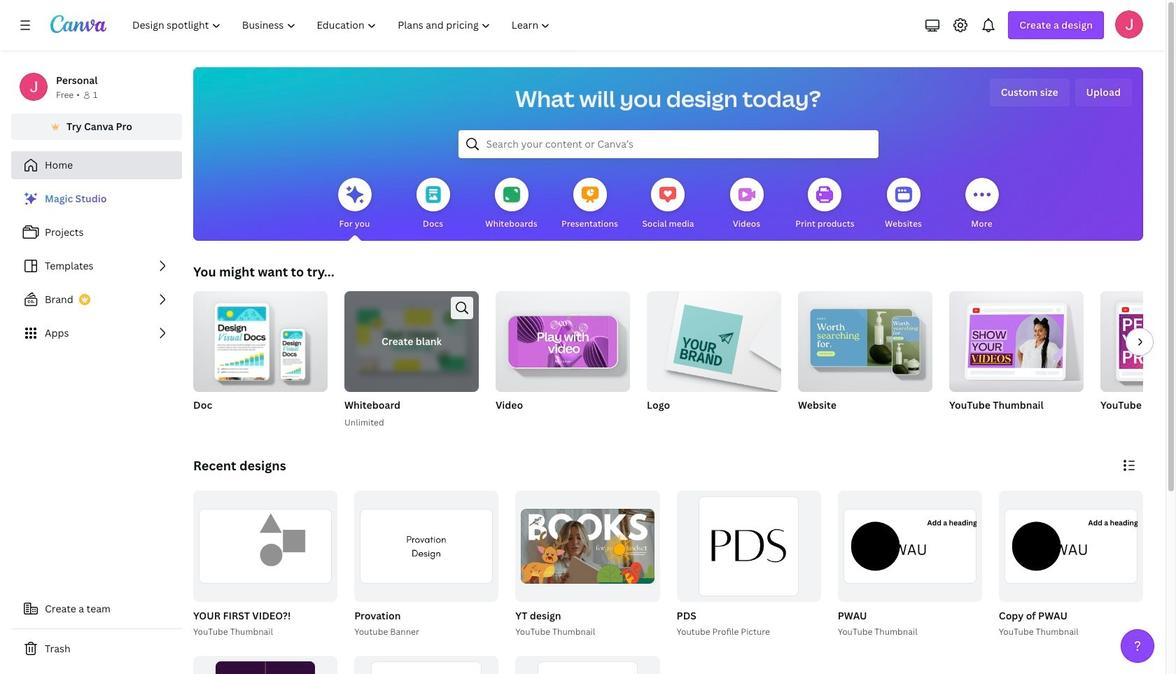 Task type: vqa. For each thing, say whether or not it's contained in the screenshot.
Search folder search box
no



Task type: locate. For each thing, give the bounding box(es) containing it.
group
[[193, 286, 328, 430], [193, 286, 328, 392], [496, 286, 630, 430], [496, 286, 630, 392], [647, 286, 782, 430], [647, 286, 782, 392], [798, 286, 933, 430], [798, 286, 933, 392], [950, 286, 1084, 430], [950, 286, 1084, 392], [345, 291, 479, 430], [345, 291, 479, 392], [1101, 291, 1176, 430], [1101, 291, 1176, 392], [190, 491, 338, 639], [193, 491, 338, 602], [352, 491, 499, 639], [354, 491, 499, 602], [513, 491, 660, 639], [674, 491, 821, 639], [835, 491, 982, 639], [838, 491, 982, 602], [996, 491, 1144, 639], [999, 491, 1144, 602], [193, 656, 338, 674], [354, 656, 499, 674], [516, 656, 660, 674]]

list
[[11, 185, 182, 347]]

None search field
[[458, 130, 879, 158]]

Search search field
[[486, 131, 851, 158]]



Task type: describe. For each thing, give the bounding box(es) containing it.
top level navigation element
[[123, 11, 563, 39]]

james peterson image
[[1116, 11, 1144, 39]]



